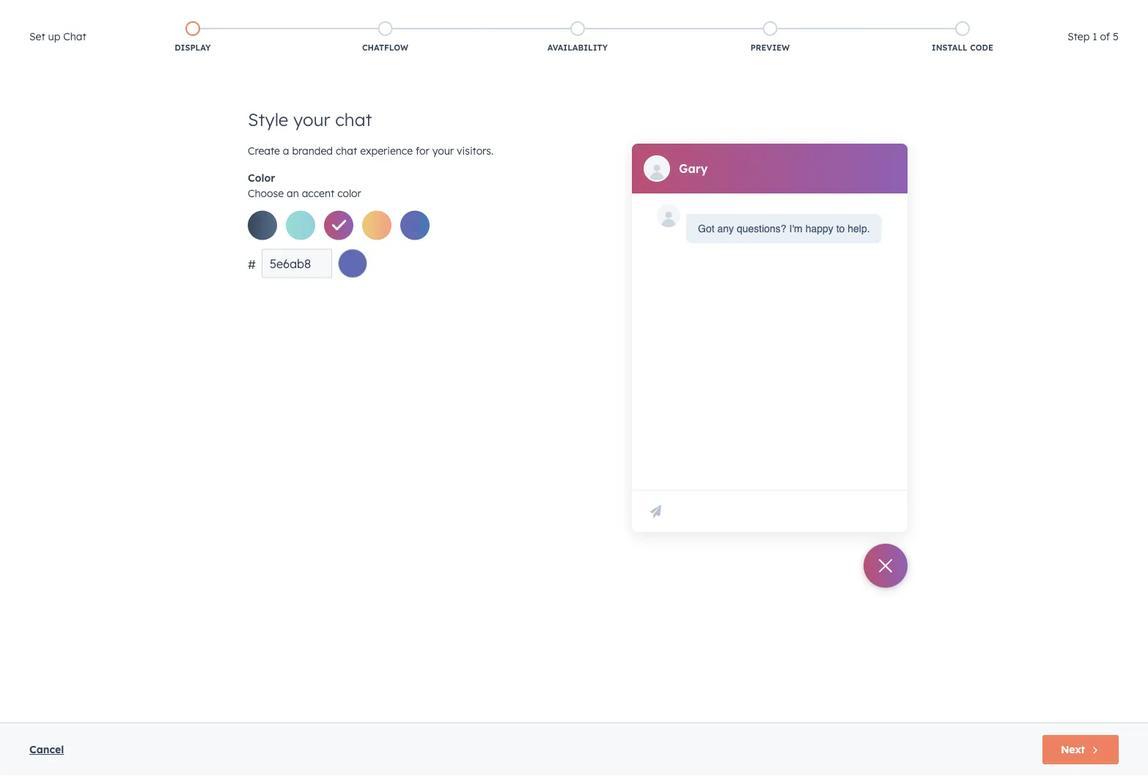 Task type: describe. For each thing, give the bounding box(es) containing it.
set up chat heading
[[29, 28, 86, 45]]

set up chat
[[29, 30, 86, 43]]

preview
[[750, 43, 790, 53]]

style
[[248, 109, 288, 130]]

1 chat from the top
[[335, 109, 372, 130]]

2 chat from the top
[[336, 144, 357, 157]]

marketplaces button
[[955, 0, 985, 23]]

availability
[[548, 43, 608, 53]]

install code
[[932, 43, 993, 53]]

0 vertical spatial your
[[293, 109, 330, 130]]

set
[[29, 30, 45, 43]]

display list item
[[97, 18, 289, 56]]

5
[[1113, 30, 1119, 43]]

color
[[337, 187, 361, 199]]

up
[[48, 30, 60, 43]]

i'm
[[789, 223, 803, 235]]

1 vertical spatial your
[[432, 144, 454, 157]]

color
[[248, 172, 275, 184]]

any
[[717, 223, 734, 235]]

cancel button
[[29, 741, 64, 759]]

style your chat
[[248, 109, 372, 130]]

agent says: got any questions? i'm happy to help. element
[[698, 220, 870, 238]]

preview list item
[[674, 18, 866, 56]]

Search HubSpot search field
[[942, 31, 1122, 56]]

gary
[[679, 161, 708, 176]]

questions?
[[737, 223, 786, 235]]

next button
[[1043, 735, 1119, 765]]

search image
[[1117, 38, 1128, 48]]

search button
[[1110, 31, 1135, 56]]

chatflow
[[362, 43, 408, 53]]

accent
[[302, 187, 334, 199]]

help.
[[848, 223, 870, 235]]



Task type: vqa. For each thing, say whether or not it's contained in the screenshot.
Step 1 of 5
yes



Task type: locate. For each thing, give the bounding box(es) containing it.
availability list item
[[481, 18, 674, 56]]

an
[[287, 187, 299, 199]]

got any questions? i'm happy to help.
[[698, 223, 870, 235]]

branded
[[292, 144, 333, 157]]

got
[[698, 223, 714, 235]]

chat
[[63, 30, 86, 43]]

cancel
[[29, 743, 64, 756]]

choose
[[248, 187, 284, 199]]

to
[[836, 223, 845, 235]]

experience
[[360, 144, 413, 157]]

1 horizontal spatial your
[[432, 144, 454, 157]]

visitors.
[[457, 144, 494, 157]]

chat right branded
[[336, 144, 357, 157]]

color choose an accent color
[[248, 172, 361, 199]]

chat up "create a branded chat experience for your visitors."
[[335, 109, 372, 130]]

your
[[293, 109, 330, 130], [432, 144, 454, 157]]

code
[[970, 43, 993, 53]]

display
[[175, 43, 211, 53]]

0 vertical spatial chat
[[335, 109, 372, 130]]

step 1 of 5
[[1068, 30, 1119, 43]]

install code list item
[[866, 18, 1059, 56]]

a
[[283, 144, 289, 157]]

#
[[248, 257, 256, 272]]

for
[[416, 144, 429, 157]]

1 vertical spatial chat
[[336, 144, 357, 157]]

install
[[932, 43, 968, 53]]

chat
[[335, 109, 372, 130], [336, 144, 357, 157]]

your right for
[[432, 144, 454, 157]]

step
[[1068, 30, 1090, 43]]

None text field
[[262, 249, 332, 278]]

create a branded chat experience for your visitors.
[[248, 144, 494, 157]]

create
[[248, 144, 280, 157]]

chatflow list item
[[289, 18, 481, 56]]

0 horizontal spatial your
[[293, 109, 330, 130]]

happy
[[805, 223, 833, 235]]

list
[[97, 18, 1059, 56]]

of
[[1100, 30, 1110, 43]]

1
[[1093, 30, 1097, 43]]

next
[[1061, 743, 1085, 756]]

your up branded
[[293, 109, 330, 130]]

marketplaces image
[[963, 7, 977, 20]]

list containing display
[[97, 18, 1059, 56]]



